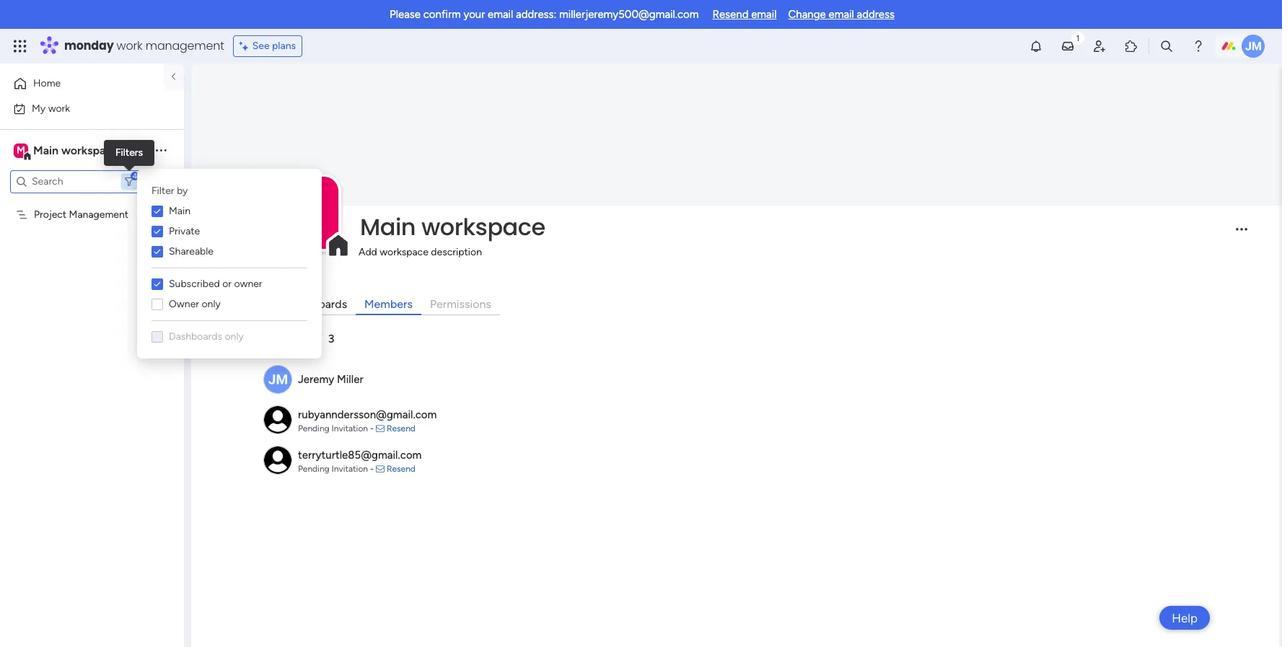 Task type: describe. For each thing, give the bounding box(es) containing it.
search everything image
[[1160, 39, 1175, 53]]

main inside filters element
[[169, 205, 191, 217]]

main workspace inside workspace selection element
[[33, 143, 118, 157]]

help image
[[1192, 39, 1206, 53]]

only for owner only
[[202, 298, 221, 310]]

1 vertical spatial main workspace
[[360, 211, 546, 244]]

envelope o image for rubyanndersson@gmail.com
[[376, 424, 385, 433]]

resend for the resend link associated with rubyanndersson@gmail.com
[[387, 423, 416, 434]]

owner
[[169, 298, 199, 310]]

work for monday
[[117, 38, 143, 54]]

- for terryturtle85@gmail.com
[[370, 464, 374, 474]]

jeremy
[[298, 373, 335, 386]]

please
[[390, 8, 421, 21]]

inbox image
[[1061, 39, 1076, 53]]

jeremy miller
[[298, 373, 364, 386]]

invitation for rubyanndersson@gmail.com
[[332, 423, 368, 434]]

Main workspace field
[[357, 211, 1224, 244]]

workspace inside workspace selection element
[[61, 143, 118, 157]]

workspace options image
[[154, 143, 168, 158]]

filters element
[[143, 175, 316, 353]]

terryturtle85@gmail.com
[[298, 449, 422, 462]]

jeremy miller image
[[1243, 35, 1266, 58]]

owner only
[[169, 298, 221, 310]]

- for rubyanndersson@gmail.com
[[370, 423, 374, 434]]

workspace selection element
[[14, 142, 121, 161]]

private
[[169, 225, 200, 238]]

email for resend email
[[752, 8, 777, 21]]

only for dashboards only
[[225, 331, 244, 343]]

my work button
[[9, 97, 155, 120]]

resend for the resend link related to terryturtle85@gmail.com
[[387, 464, 416, 474]]

subscribed
[[169, 278, 220, 290]]

by
[[177, 185, 188, 197]]

pending for terryturtle85@gmail.com
[[298, 464, 330, 474]]

resend link for terryturtle85@gmail.com
[[387, 464, 416, 474]]

select product image
[[13, 39, 27, 53]]

my work
[[32, 102, 70, 114]]

workspace image
[[14, 143, 28, 158]]

members
[[365, 298, 413, 311]]

/ 3
[[318, 332, 335, 346]]

filter by
[[152, 185, 188, 197]]

dashboards
[[169, 331, 222, 343]]

change email address link
[[789, 8, 895, 21]]

1 vertical spatial workspace
[[422, 211, 546, 244]]

miller
[[337, 373, 364, 386]]

email for change email address
[[829, 8, 855, 21]]

pending invitation - for terryturtle85@gmail.com
[[298, 464, 376, 474]]

owner
[[234, 278, 262, 290]]

shareable
[[169, 245, 214, 258]]

main inside workspace selection element
[[33, 143, 59, 157]]

confirm
[[424, 8, 461, 21]]



Task type: locate. For each thing, give the bounding box(es) containing it.
see plans button
[[233, 35, 303, 57]]

0 vertical spatial -
[[370, 423, 374, 434]]

main workspace
[[33, 143, 118, 157], [360, 211, 546, 244]]

project management
[[34, 208, 129, 221]]

resend link down rubyanndersson@gmail.com
[[387, 423, 416, 434]]

project
[[34, 208, 67, 221]]

envelope o image down rubyanndersson@gmail.com
[[376, 424, 385, 433]]

notifications image
[[1030, 39, 1044, 53]]

1 vertical spatial pending invitation -
[[298, 464, 376, 474]]

0 vertical spatial envelope o image
[[376, 424, 385, 433]]

0 vertical spatial work
[[117, 38, 143, 54]]

change email address
[[789, 8, 895, 21]]

pending invitation - down rubyanndersson@gmail.com
[[298, 423, 376, 434]]

main down by
[[169, 205, 191, 217]]

work right my
[[48, 102, 70, 114]]

resend link
[[387, 423, 416, 434], [387, 464, 416, 474]]

1 vertical spatial -
[[370, 464, 374, 474]]

option
[[0, 201, 184, 204]]

envelope o image for terryturtle85@gmail.com
[[376, 465, 385, 473]]

terryturtle85@gmail.com link
[[298, 449, 422, 462]]

2 envelope o image from the top
[[376, 465, 385, 473]]

project management list box
[[0, 199, 184, 422]]

address:
[[516, 8, 557, 21]]

2 invitation from the top
[[332, 464, 368, 474]]

2 - from the top
[[370, 464, 374, 474]]

0 horizontal spatial email
[[488, 8, 514, 21]]

1 horizontal spatial main
[[169, 205, 191, 217]]

home
[[33, 77, 61, 90]]

pending
[[298, 423, 330, 434], [298, 464, 330, 474]]

resend for resend email
[[713, 8, 749, 21]]

envelope o image down terryturtle85@gmail.com 'link'
[[376, 465, 385, 473]]

0 vertical spatial main workspace
[[33, 143, 118, 157]]

1 horizontal spatial work
[[117, 38, 143, 54]]

v2 ellipsis image
[[1237, 228, 1248, 240]]

1 horizontal spatial main workspace
[[360, 211, 546, 244]]

0 horizontal spatial main workspace
[[33, 143, 118, 157]]

millerjeremy500@gmail.com
[[560, 8, 699, 21]]

jeremy miller link
[[298, 373, 364, 386]]

home button
[[9, 72, 155, 95]]

email right your
[[488, 8, 514, 21]]

help button
[[1160, 606, 1211, 630]]

help
[[1173, 611, 1198, 626]]

add
[[359, 246, 377, 259]]

1 horizontal spatial only
[[225, 331, 244, 343]]

3 email from the left
[[829, 8, 855, 21]]

main workspace up 'description'
[[360, 211, 546, 244]]

1 envelope o image from the top
[[376, 424, 385, 433]]

2 pending from the top
[[298, 464, 330, 474]]

1 email from the left
[[488, 8, 514, 21]]

rubyanndersson@gmail.com link
[[298, 409, 437, 422]]

filters, 4 active filters image
[[124, 176, 135, 187]]

-
[[370, 423, 374, 434], [370, 464, 374, 474]]

0 vertical spatial pending invitation -
[[298, 423, 376, 434]]

2 horizontal spatial main
[[360, 211, 416, 244]]

workspace right the add
[[380, 246, 429, 259]]

1 - from the top
[[370, 423, 374, 434]]

work for my
[[48, 102, 70, 114]]

- down rubyanndersson@gmail.com
[[370, 423, 374, 434]]

0 vertical spatial pending
[[298, 423, 330, 434]]

only
[[202, 298, 221, 310], [225, 331, 244, 343]]

filters
[[116, 147, 143, 159]]

1 invitation from the top
[[332, 423, 368, 434]]

description
[[431, 246, 482, 259]]

- down terryturtle85@gmail.com 'link'
[[370, 464, 374, 474]]

management
[[146, 38, 224, 54]]

3
[[328, 332, 335, 346]]

invitation for terryturtle85@gmail.com
[[332, 464, 368, 474]]

4
[[132, 171, 138, 181]]

1 image
[[1072, 30, 1085, 46]]

change
[[789, 8, 826, 21]]

rubyanndersson@gmail.com
[[298, 409, 437, 422]]

permissions
[[430, 298, 492, 311]]

dashboards only
[[169, 331, 244, 343]]

invitation
[[332, 423, 368, 434], [332, 464, 368, 474]]

2 vertical spatial workspace
[[380, 246, 429, 259]]

your
[[464, 8, 485, 21]]

monday
[[64, 38, 114, 54]]

2 pending invitation - from the top
[[298, 464, 376, 474]]

0 vertical spatial resend link
[[387, 423, 416, 434]]

resend link down terryturtle85@gmail.com 'link'
[[387, 464, 416, 474]]

2 resend link from the top
[[387, 464, 416, 474]]

resend email link
[[713, 8, 777, 21]]

resend email
[[713, 8, 777, 21]]

0 horizontal spatial work
[[48, 102, 70, 114]]

workspace
[[61, 143, 118, 157], [422, 211, 546, 244], [380, 246, 429, 259]]

email
[[488, 8, 514, 21], [752, 8, 777, 21], [829, 8, 855, 21]]

1 vertical spatial only
[[225, 331, 244, 343]]

work
[[117, 38, 143, 54], [48, 102, 70, 114]]

0 horizontal spatial main
[[33, 143, 59, 157]]

pending for rubyanndersson@gmail.com
[[298, 423, 330, 434]]

2 horizontal spatial email
[[829, 8, 855, 21]]

1 vertical spatial resend link
[[387, 464, 416, 474]]

only right dashboards
[[225, 331, 244, 343]]

boards
[[312, 298, 347, 311]]

pending invitation -
[[298, 423, 376, 434], [298, 464, 376, 474]]

pending down 'jeremy'
[[298, 423, 330, 434]]

invitation down rubyanndersson@gmail.com
[[332, 423, 368, 434]]

0 vertical spatial invitation
[[332, 423, 368, 434]]

work right 'monday' in the top of the page
[[117, 38, 143, 54]]

pending down terryturtle85@gmail.com 'link'
[[298, 464, 330, 474]]

m
[[17, 144, 25, 156]]

subscribed or owner
[[169, 278, 262, 290]]

1 resend link from the top
[[387, 423, 416, 434]]

main workspace up search in workspace field
[[33, 143, 118, 157]]

workspace up search in workspace field
[[61, 143, 118, 157]]

email left change
[[752, 8, 777, 21]]

see
[[252, 40, 270, 52]]

my
[[32, 102, 46, 114]]

1 vertical spatial resend
[[387, 423, 416, 434]]

pending invitation - down terryturtle85@gmail.com 'link'
[[298, 464, 376, 474]]

/
[[318, 332, 323, 346]]

0 vertical spatial workspace
[[61, 143, 118, 157]]

1 vertical spatial invitation
[[332, 464, 368, 474]]

recent
[[272, 298, 309, 311]]

address
[[857, 8, 895, 21]]

2 vertical spatial resend
[[387, 464, 416, 474]]

1 vertical spatial work
[[48, 102, 70, 114]]

resend link for rubyanndersson@gmail.com
[[387, 423, 416, 434]]

monday work management
[[64, 38, 224, 54]]

see plans
[[252, 40, 296, 52]]

work inside button
[[48, 102, 70, 114]]

or
[[222, 278, 232, 290]]

Search in workspace field
[[30, 173, 121, 190]]

please confirm your email address: millerjeremy500@gmail.com
[[390, 8, 699, 21]]

apps image
[[1125, 39, 1139, 53]]

main up the add
[[360, 211, 416, 244]]

0 vertical spatial only
[[202, 298, 221, 310]]

1 vertical spatial envelope o image
[[376, 465, 385, 473]]

invite members image
[[1093, 39, 1108, 53]]

filter
[[152, 185, 174, 197]]

plans
[[272, 40, 296, 52]]

email right change
[[829, 8, 855, 21]]

0 vertical spatial resend
[[713, 8, 749, 21]]

add workspace description
[[359, 246, 482, 259]]

pending invitation - for rubyanndersson@gmail.com
[[298, 423, 376, 434]]

recent boards
[[272, 298, 347, 311]]

resend
[[713, 8, 749, 21], [387, 423, 416, 434], [387, 464, 416, 474]]

invitation down terryturtle85@gmail.com 'link'
[[332, 464, 368, 474]]

1 horizontal spatial email
[[752, 8, 777, 21]]

1 pending from the top
[[298, 423, 330, 434]]

0 horizontal spatial only
[[202, 298, 221, 310]]

envelope o image
[[376, 424, 385, 433], [376, 465, 385, 473]]

2 email from the left
[[752, 8, 777, 21]]

1 vertical spatial pending
[[298, 464, 330, 474]]

1 pending invitation - from the top
[[298, 423, 376, 434]]

workspace up 'description'
[[422, 211, 546, 244]]

main
[[33, 143, 59, 157], [169, 205, 191, 217], [360, 211, 416, 244]]

main right workspace 'icon'
[[33, 143, 59, 157]]

management
[[69, 208, 129, 221]]

only down subscribed or owner
[[202, 298, 221, 310]]



Task type: vqa. For each thing, say whether or not it's contained in the screenshot.
the top invitation
yes



